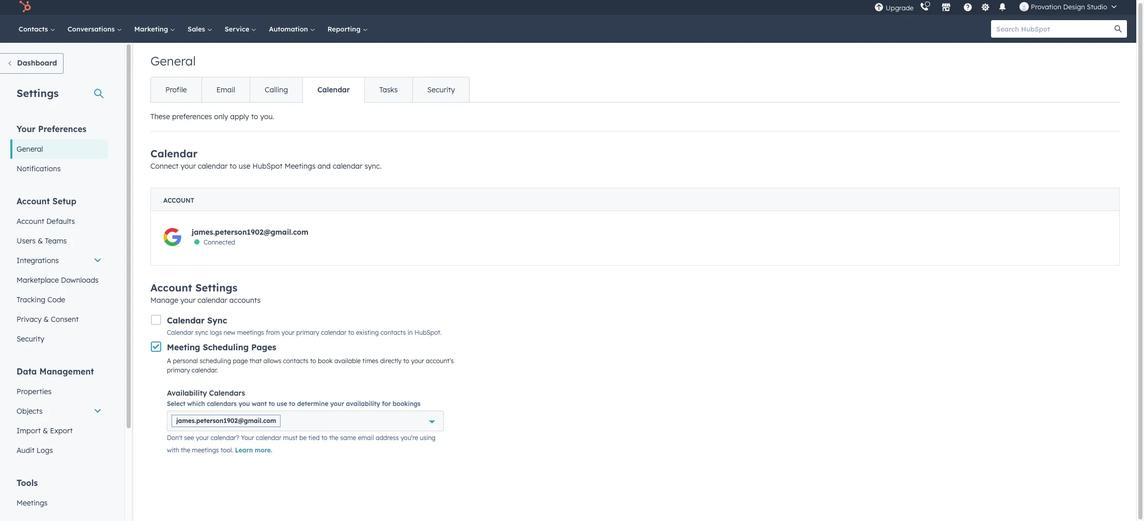 Task type: describe. For each thing, give the bounding box(es) containing it.
data management
[[17, 367, 94, 377]]

design
[[1063, 3, 1085, 11]]

to right directly
[[403, 358, 409, 365]]

1 horizontal spatial meetings
[[237, 329, 264, 337]]

account setup element
[[10, 196, 108, 349]]

your inside calendar connect your calendar to use hubspot meetings and calendar sync.
[[181, 162, 196, 171]]

to up availability calendars field
[[289, 401, 295, 408]]

calendar for calendar
[[317, 85, 350, 95]]

dashboard link
[[0, 53, 64, 74]]

to inside don't see your calendar? your calendar must be tied to the same email address you're using with the meetings tool.
[[321, 435, 327, 442]]

hubspot
[[252, 162, 283, 171]]

hubspot link
[[12, 1, 39, 13]]

connected
[[204, 239, 235, 246]]

your inside don't see your calendar? your calendar must be tied to the same email address you're using with the meetings tool.
[[241, 435, 254, 442]]

profile
[[165, 85, 187, 95]]

calendar connect your calendar to use hubspot meetings and calendar sync.
[[150, 147, 382, 171]]

calendar sync
[[167, 316, 227, 326]]

calling
[[265, 85, 288, 95]]

code
[[47, 296, 65, 305]]

tracking code link
[[10, 290, 108, 310]]

your inside 'availability calendars select which calendars you want to use to determine your availability for bookings'
[[330, 401, 344, 408]]

to left book
[[310, 358, 316, 365]]

profile link
[[151, 78, 201, 102]]

upgrade
[[886, 3, 914, 12]]

settings link
[[979, 1, 992, 12]]

account's
[[426, 358, 454, 365]]

data management element
[[10, 366, 108, 461]]

james peterson image
[[1020, 2, 1029, 11]]

marketplace downloads link
[[10, 271, 108, 290]]

learn more. link
[[235, 447, 272, 455]]

scheduling
[[200, 358, 231, 365]]

to right want
[[269, 401, 275, 408]]

marketing
[[134, 25, 170, 33]]

primary inside 'meeting scheduling pages a personal scheduling page that allows contacts to book available times directly to your account's primary calendar.'
[[167, 367, 190, 375]]

upgrade image
[[875, 3, 884, 12]]

manage
[[150, 296, 178, 305]]

notifications link
[[10, 159, 108, 179]]

availability
[[167, 389, 207, 398]]

export
[[50, 427, 73, 436]]

audit logs
[[17, 447, 53, 456]]

from
[[266, 329, 280, 337]]

account settings manage your calendar accounts
[[150, 282, 261, 305]]

connect
[[150, 162, 179, 171]]

0 vertical spatial contacts
[[381, 329, 406, 337]]

which
[[187, 401, 205, 408]]

calendar for calendar sync logs new meetings from your primary calendar to existing contacts in hubspot.
[[167, 329, 193, 337]]

availability calendars select which calendars you want to use to determine your availability for bookings
[[167, 389, 421, 408]]

meetings inside calendar connect your calendar to use hubspot meetings and calendar sync.
[[285, 162, 316, 171]]

reporting
[[328, 25, 363, 33]]

calling icon image
[[920, 3, 929, 12]]

to left existing
[[348, 329, 354, 337]]

allows
[[263, 358, 281, 365]]

users
[[17, 237, 36, 246]]

book
[[318, 358, 333, 365]]

objects
[[17, 407, 43, 417]]

tasks
[[379, 85, 398, 95]]

calendar link
[[302, 78, 364, 102]]

1 horizontal spatial security link
[[412, 78, 469, 102]]

preferences
[[172, 112, 212, 121]]

audit logs link
[[10, 441, 108, 461]]

tracking code
[[17, 296, 65, 305]]

users & teams
[[17, 237, 67, 246]]

marketing link
[[128, 15, 181, 43]]

teams
[[45, 237, 67, 246]]

these preferences only apply to you.
[[150, 112, 274, 121]]

contacts inside 'meeting scheduling pages a personal scheduling page that allows contacts to book available times directly to your account's primary calendar.'
[[283, 358, 308, 365]]

your inside account settings manage your calendar accounts
[[180, 296, 196, 305]]

marketplaces image
[[942, 3, 951, 12]]

see
[[184, 435, 194, 442]]

with
[[167, 447, 179, 455]]

0 vertical spatial james.peterson1902@gmail.com
[[192, 228, 308, 237]]

scheduling
[[203, 343, 249, 353]]

apply
[[230, 112, 249, 121]]

1 vertical spatial the
[[181, 447, 190, 455]]

meetings link
[[10, 494, 108, 514]]

marketplace
[[17, 276, 59, 285]]

calendar?
[[211, 435, 239, 442]]

availability
[[346, 401, 380, 408]]

email
[[358, 435, 374, 442]]

you're
[[401, 435, 418, 442]]

management
[[39, 367, 94, 377]]

preferences
[[38, 124, 87, 134]]

using
[[420, 435, 436, 442]]

accounts
[[229, 296, 261, 305]]

automation
[[269, 25, 310, 33]]

hubspot image
[[19, 1, 31, 13]]

sync
[[195, 329, 208, 337]]

service
[[225, 25, 251, 33]]

setup
[[52, 196, 76, 207]]

general inside the your preferences element
[[17, 145, 43, 154]]

to inside calendar connect your calendar to use hubspot meetings and calendar sync.
[[230, 162, 237, 171]]

conversations
[[68, 25, 117, 33]]

page
[[233, 358, 248, 365]]

1 vertical spatial james.peterson1902@gmail.com
[[176, 418, 276, 425]]

users & teams link
[[10, 232, 108, 251]]

your inside 'meeting scheduling pages a personal scheduling page that allows contacts to book available times directly to your account's primary calendar.'
[[411, 358, 424, 365]]

and
[[318, 162, 331, 171]]

notifications image
[[998, 3, 1007, 12]]

tracking
[[17, 296, 45, 305]]

account down connect
[[163, 197, 194, 205]]

1 horizontal spatial the
[[329, 435, 339, 442]]

tools element
[[10, 478, 108, 522]]

your preferences
[[17, 124, 87, 134]]

help button
[[959, 0, 977, 15]]

0 horizontal spatial your
[[17, 124, 36, 134]]

objects button
[[10, 402, 108, 422]]

more.
[[255, 447, 272, 455]]

learn
[[235, 447, 253, 455]]

tasks link
[[364, 78, 412, 102]]

to left you.
[[251, 112, 258, 121]]

directly
[[380, 358, 402, 365]]

navigation containing profile
[[150, 77, 470, 103]]



Task type: locate. For each thing, give the bounding box(es) containing it.
your left account's
[[411, 358, 424, 365]]

0 horizontal spatial the
[[181, 447, 190, 455]]

calendar for calendar connect your calendar to use hubspot meetings and calendar sync.
[[150, 147, 198, 160]]

account defaults link
[[10, 212, 108, 232]]

security link
[[412, 78, 469, 102], [10, 330, 108, 349]]

times
[[362, 358, 378, 365]]

provation design studio button
[[1014, 0, 1123, 15]]

hubspot.
[[415, 329, 442, 337]]

notifications
[[17, 164, 61, 174]]

security inside 'account setup' element
[[17, 335, 44, 344]]

sales link
[[181, 15, 218, 43]]

only
[[214, 112, 228, 121]]

calendar for calendar sync
[[167, 316, 205, 326]]

0 vertical spatial general
[[150, 53, 196, 69]]

0 vertical spatial &
[[38, 237, 43, 246]]

to right tied
[[321, 435, 327, 442]]

settings down dashboard
[[17, 87, 59, 100]]

0 horizontal spatial primary
[[167, 367, 190, 375]]

studio
[[1087, 3, 1108, 11]]

settings up accounts on the left bottom of page
[[195, 282, 237, 295]]

& for consent
[[44, 315, 49, 325]]

james.peterson1902@gmail.com up connected
[[192, 228, 308, 237]]

0 horizontal spatial meetings
[[17, 499, 48, 509]]

notifications button
[[994, 0, 1011, 15]]

general link
[[10, 140, 108, 159]]

james.peterson1902@gmail.com up calendar?
[[176, 418, 276, 425]]

your right determine
[[330, 401, 344, 408]]

navigation
[[150, 77, 470, 103]]

downloads
[[61, 276, 99, 285]]

calendar inside account settings manage your calendar accounts
[[198, 296, 227, 305]]

1 horizontal spatial general
[[150, 53, 196, 69]]

account defaults
[[17, 217, 75, 226]]

the left 'same'
[[329, 435, 339, 442]]

0 vertical spatial your
[[17, 124, 36, 134]]

0 vertical spatial meetings
[[237, 329, 264, 337]]

contacts
[[19, 25, 50, 33]]

0 vertical spatial primary
[[296, 329, 319, 337]]

account up account defaults
[[17, 196, 50, 207]]

calendar right and
[[333, 162, 363, 171]]

calendar inside 'calendar' link
[[317, 85, 350, 95]]

contacts right the allows
[[283, 358, 308, 365]]

use up availability calendars field
[[277, 401, 287, 408]]

email
[[216, 85, 235, 95]]

your left the 'preferences' at the left top of the page
[[17, 124, 36, 134]]

account for settings
[[150, 282, 192, 295]]

& for teams
[[38, 237, 43, 246]]

integrations button
[[10, 251, 108, 271]]

settings inside account settings manage your calendar accounts
[[195, 282, 237, 295]]

account for defaults
[[17, 217, 44, 226]]

0 vertical spatial security
[[427, 85, 455, 95]]

settings image
[[981, 3, 990, 12]]

the
[[329, 435, 339, 442], [181, 447, 190, 455]]

your right from
[[282, 329, 295, 337]]

reporting link
[[321, 15, 374, 43]]

meetings inside don't see your calendar? your calendar must be tied to the same email address you're using with the meetings tool.
[[192, 447, 219, 455]]

1 vertical spatial your
[[241, 435, 254, 442]]

account up manage
[[150, 282, 192, 295]]

calendar right connect
[[198, 162, 228, 171]]

to
[[251, 112, 258, 121], [230, 162, 237, 171], [348, 329, 354, 337], [310, 358, 316, 365], [403, 358, 409, 365], [269, 401, 275, 408], [289, 401, 295, 408], [321, 435, 327, 442]]

search image
[[1115, 25, 1122, 33]]

your
[[17, 124, 36, 134], [241, 435, 254, 442]]

security
[[427, 85, 455, 95], [17, 335, 44, 344]]

calendar.
[[192, 367, 218, 375]]

1 horizontal spatial security
[[427, 85, 455, 95]]

primary up 'meeting scheduling pages a personal scheduling page that allows contacts to book available times directly to your account's primary calendar.'
[[296, 329, 319, 337]]

use inside 'availability calendars select which calendars you want to use to determine your availability for bookings'
[[277, 401, 287, 408]]

1 vertical spatial meetings
[[17, 499, 48, 509]]

calendar up "sync"
[[198, 296, 227, 305]]

personal
[[173, 358, 198, 365]]

select
[[167, 401, 185, 408]]

contacts
[[381, 329, 406, 337], [283, 358, 308, 365]]

contacts link
[[12, 15, 61, 43]]

menu containing provation design studio
[[873, 0, 1124, 15]]

import
[[17, 427, 41, 436]]

be
[[299, 435, 307, 442]]

0 horizontal spatial meetings
[[192, 447, 219, 455]]

provation design studio
[[1031, 3, 1108, 11]]

your right see
[[196, 435, 209, 442]]

calendars
[[207, 401, 237, 408]]

0 horizontal spatial contacts
[[283, 358, 308, 365]]

1 vertical spatial contacts
[[283, 358, 308, 365]]

0 horizontal spatial settings
[[17, 87, 59, 100]]

1 horizontal spatial your
[[241, 435, 254, 442]]

meeting
[[167, 343, 200, 353]]

1 vertical spatial security
[[17, 335, 44, 344]]

marketplace downloads
[[17, 276, 99, 285]]

logs
[[37, 447, 53, 456]]

Availability Calendars field
[[283, 411, 291, 432]]

1 horizontal spatial contacts
[[381, 329, 406, 337]]

meetings down see
[[192, 447, 219, 455]]

data
[[17, 367, 37, 377]]

your preferences element
[[10, 124, 108, 179]]

primary
[[296, 329, 319, 337], [167, 367, 190, 375]]

privacy & consent
[[17, 315, 79, 325]]

meetings inside tools element
[[17, 499, 48, 509]]

to left hubspot
[[230, 162, 237, 171]]

search button
[[1110, 20, 1127, 38]]

primary down personal
[[167, 367, 190, 375]]

your up learn
[[241, 435, 254, 442]]

1 vertical spatial &
[[44, 315, 49, 325]]

these
[[150, 112, 170, 121]]

1 vertical spatial settings
[[195, 282, 237, 295]]

email link
[[201, 78, 250, 102]]

&
[[38, 237, 43, 246], [44, 315, 49, 325], [43, 427, 48, 436]]

use inside calendar connect your calendar to use hubspot meetings and calendar sync.
[[239, 162, 250, 171]]

calling icon button
[[916, 0, 933, 13]]

automation link
[[263, 15, 321, 43]]

& inside data management element
[[43, 427, 48, 436]]

calendar inside calendar connect your calendar to use hubspot meetings and calendar sync.
[[150, 147, 198, 160]]

settings
[[17, 87, 59, 100], [195, 282, 237, 295]]

your up calendar sync
[[180, 296, 196, 305]]

1 vertical spatial general
[[17, 145, 43, 154]]

2 vertical spatial &
[[43, 427, 48, 436]]

sync.
[[365, 162, 382, 171]]

provation
[[1031, 3, 1061, 11]]

1 vertical spatial primary
[[167, 367, 190, 375]]

meetings down tools
[[17, 499, 48, 509]]

in
[[408, 329, 413, 337]]

account up users
[[17, 217, 44, 226]]

properties
[[17, 388, 51, 397]]

meeting scheduling pages a personal scheduling page that allows contacts to book available times directly to your account's primary calendar.
[[167, 343, 454, 375]]

new
[[224, 329, 235, 337]]

1 horizontal spatial primary
[[296, 329, 319, 337]]

Search HubSpot search field
[[991, 20, 1118, 38]]

calendar up book
[[321, 329, 347, 337]]

menu
[[873, 0, 1124, 15]]

0 horizontal spatial general
[[17, 145, 43, 154]]

meetings
[[237, 329, 264, 337], [192, 447, 219, 455]]

want
[[252, 401, 267, 408]]

help image
[[963, 3, 973, 12]]

don't
[[167, 435, 182, 442]]

& for export
[[43, 427, 48, 436]]

& right 'privacy'
[[44, 315, 49, 325]]

sync
[[207, 316, 227, 326]]

a
[[167, 358, 171, 365]]

integrations
[[17, 256, 59, 266]]

& left export
[[43, 427, 48, 436]]

account inside account settings manage your calendar accounts
[[150, 282, 192, 295]]

contacts left in
[[381, 329, 406, 337]]

0 horizontal spatial security
[[17, 335, 44, 344]]

calendar
[[198, 162, 228, 171], [333, 162, 363, 171], [198, 296, 227, 305], [321, 329, 347, 337], [256, 435, 281, 442]]

0 vertical spatial settings
[[17, 87, 59, 100]]

0 vertical spatial security link
[[412, 78, 469, 102]]

0 horizontal spatial use
[[239, 162, 250, 171]]

that
[[250, 358, 262, 365]]

existing
[[356, 329, 379, 337]]

1 vertical spatial use
[[277, 401, 287, 408]]

general up profile
[[150, 53, 196, 69]]

general up notifications
[[17, 145, 43, 154]]

use left hubspot
[[239, 162, 250, 171]]

0 vertical spatial use
[[239, 162, 250, 171]]

don't see your calendar? your calendar must be tied to the same email address you're using with the meetings tool.
[[167, 435, 436, 455]]

meetings up pages
[[237, 329, 264, 337]]

1 vertical spatial meetings
[[192, 447, 219, 455]]

pages
[[251, 343, 276, 353]]

0 vertical spatial meetings
[[285, 162, 316, 171]]

your right connect
[[181, 162, 196, 171]]

meetings left and
[[285, 162, 316, 171]]

logs
[[210, 329, 222, 337]]

account setup
[[17, 196, 76, 207]]

calendar up the more.
[[256, 435, 281, 442]]

learn more.
[[235, 447, 272, 455]]

defaults
[[46, 217, 75, 226]]

calendars
[[209, 389, 245, 398]]

calling link
[[250, 78, 302, 102]]

the right with
[[181, 447, 190, 455]]

account
[[17, 196, 50, 207], [163, 197, 194, 205], [17, 217, 44, 226], [150, 282, 192, 295]]

0 vertical spatial the
[[329, 435, 339, 442]]

1 horizontal spatial use
[[277, 401, 287, 408]]

1 horizontal spatial meetings
[[285, 162, 316, 171]]

your inside don't see your calendar? your calendar must be tied to the same email address you're using with the meetings tool.
[[196, 435, 209, 442]]

account for setup
[[17, 196, 50, 207]]

& right users
[[38, 237, 43, 246]]

bookings
[[393, 401, 421, 408]]

audit
[[17, 447, 35, 456]]

1 vertical spatial security link
[[10, 330, 108, 349]]

0 horizontal spatial security link
[[10, 330, 108, 349]]

calendar inside don't see your calendar? your calendar must be tied to the same email address you're using with the meetings tool.
[[256, 435, 281, 442]]

1 horizontal spatial settings
[[195, 282, 237, 295]]



Task type: vqa. For each thing, say whether or not it's contained in the screenshot.
Compared To
no



